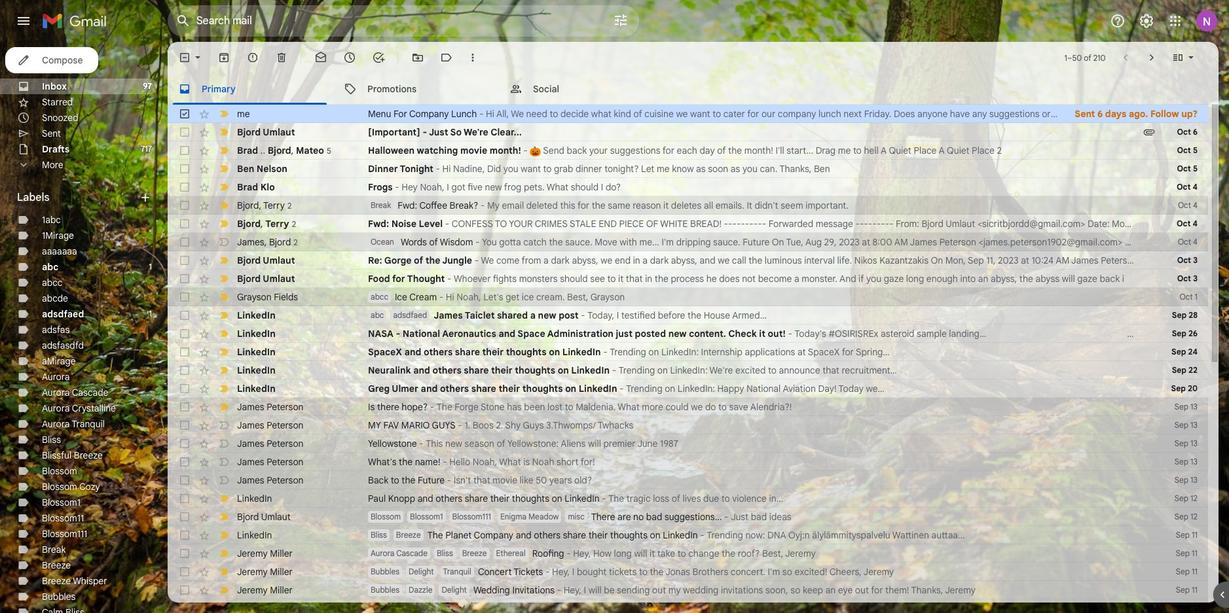 Task type: describe. For each thing, give the bounding box(es) containing it.
blissful
[[42, 450, 72, 462]]

miller for roofing
[[270, 548, 293, 560]]

0 horizontal spatial you
[[504, 163, 519, 175]]

blossom111 inside row
[[452, 512, 491, 522]]

new up my
[[485, 181, 502, 193]]

sep 11 for wattinen
[[1176, 531, 1198, 540]]

umlaut for [important] - just so we're clear...
[[263, 126, 295, 138]]

dinner tonight - hi nadine, did you want to grab dinner tonight? let me know as soon as you can. thanks, ben
[[368, 163, 830, 175]]

will left take
[[634, 548, 647, 560]]

will left 'be'
[[589, 585, 602, 597]]

1 vertical spatial the
[[609, 493, 624, 505]]

abcc for abcc
[[42, 277, 63, 289]]

labels heading
[[17, 191, 139, 204]]

social
[[533, 83, 559, 95]]

2 vertical spatial at
[[798, 346, 806, 358]]

fu
[[1222, 236, 1229, 248]]

and up ulmer
[[413, 365, 430, 377]]

testified
[[621, 310, 656, 322]]

neuralink and others share their thoughts on linkedin - trending on linkedin: we're excited to announce that recruitment… ͏ ͏ ͏ ͏ ͏ ͏ ͏ ͏ ͏ ͏ ͏ ͏ ͏ ͏ ͏ ͏ ͏ ͏ ͏ ͏ ͏ ͏ ͏ ͏ ͏ ͏ ͏ ͏ ͏ ͏ ͏ ͏ ͏ ͏ ͏ ͏ ͏ ͏ ͏ ͏ ͏ ͏ ͏ ͏ ͏ ͏ ͏ ͏ ͏ ͏ ͏ ͏ ͏ ͏ ͏ ͏ ͏ ͏ ͏ ͏ ͏ ͏ ͏ ͏ ͏ ͏
[[368, 365, 1052, 377]]

0 horizontal spatial movie
[[460, 145, 487, 157]]

8:00
[[873, 236, 892, 248]]

on up is there hope? - the forge stone has been lost to maldenia. what more could we do to save alendria?!
[[565, 383, 577, 395]]

does
[[894, 108, 915, 120]]

of right loss
[[672, 493, 681, 505]]

of left 210
[[1084, 53, 1092, 63]]

aviation
[[783, 383, 816, 395]]

linkedin: for we're
[[670, 365, 708, 377]]

0 vertical spatial fwd:
[[398, 200, 417, 212]]

oct 3 for re: gorge of the jungle - we come from a dark abyss, we end in a dark abyss, and we call the luminous interval life. nikos kazantzakis on mon, sep 11, 2023 at 10:24 am james peterson <ja
[[1177, 255, 1198, 265]]

0 vertical spatial 2023
[[1162, 218, 1183, 230]]

sep 26
[[1172, 329, 1198, 339]]

2 place from the left
[[972, 145, 995, 157]]

for right this
[[578, 200, 590, 212]]

1 vertical spatial we
[[481, 255, 494, 267]]

mateo
[[296, 144, 324, 156]]

james peterson for is there hope?
[[237, 402, 304, 413]]

0 horizontal spatial national
[[403, 328, 440, 340]]

1 horizontal spatial in
[[645, 273, 653, 285]]

of right day
[[717, 145, 726, 157]]

miller for wedding invitations
[[270, 585, 293, 597]]

1 a from the left
[[881, 145, 887, 157]]

the up end
[[592, 200, 606, 212]]

0 vertical spatial hey,
[[573, 548, 591, 560]]

12 for bjord umlaut
[[1191, 512, 1198, 522]]

stale
[[570, 218, 596, 230]]

Search mail text field
[[196, 14, 576, 28]]

0 vertical spatial delight
[[409, 567, 434, 577]]

1 vertical spatial movie
[[493, 475, 517, 487]]

1 horizontal spatial best,
[[762, 548, 784, 560]]

a right the become
[[794, 273, 800, 285]]

0 vertical spatial am
[[895, 236, 908, 248]]

enough
[[927, 273, 958, 285]]

guys
[[432, 420, 456, 432]]

2 vertical spatial the
[[427, 530, 443, 542]]

0 horizontal spatial just
[[429, 126, 448, 138]]

0 horizontal spatial abyss,
[[572, 255, 598, 267]]

it down end
[[618, 273, 624, 285]]

their up how on the bottom left of the page
[[589, 530, 608, 542]]

2 grayson from the left
[[591, 291, 625, 303]]

aurora cascade inside labels navigation
[[42, 387, 108, 399]]

terry for 23th row from the bottom of the main content containing primary
[[263, 199, 285, 211]]

has attachment image
[[1143, 126, 1156, 139]]

compose
[[42, 54, 83, 66]]

spring…
[[856, 346, 890, 358]]

2 vertical spatial bliss
[[437, 549, 453, 559]]

friday.
[[864, 108, 892, 120]]

the left abyss
[[1020, 273, 1033, 285]]

the left roof?
[[722, 548, 736, 560]]

blossom for blossom cozy
[[42, 481, 77, 493]]

five
[[468, 181, 483, 193]]

and down enigma meadow
[[516, 530, 532, 542]]

7 row from the top
[[168, 215, 1208, 233]]

dinner
[[368, 163, 398, 175]]

peterson for back to the future - isn't that movie like 50 years old?
[[267, 475, 304, 487]]

you
[[482, 236, 497, 248]]

28
[[1189, 310, 1198, 320]]

0 vertical spatial aug
[[1135, 218, 1151, 230]]

1 bjord , terry 2 from the top
[[237, 199, 292, 211]]

0 vertical spatial what
[[547, 181, 569, 193]]

james taiclet shared a new post - today, i testified before the house armed… ͏ ͏ ͏ ͏ ͏ ͏ ͏ ͏ ͏ ͏ ͏ ͏ ͏ ͏ ͏ ͏ ͏ ͏ ͏ ͏ ͏ ͏ ͏ ͏ ͏ ͏ ͏ ͏ ͏ ͏ ͏ ͏ ͏ ͏ ͏ ͏ ͏ ͏ ͏ ͏ ͏ ͏ ͏ ͏ ͏ ͏ ͏ ͏ ͏ ͏ ͏ ͏ ͏ ͏ ͏ ͏ ͏ ͏ ͏ ͏ ͏ ͏ ͏ ͏ ͏ ͏ ͏ ͏ ͏ ͏ ͏ ͏ ͏ ͏ ͏ ͏ ͏ ͏ ͏
[[434, 310, 952, 322]]

to right back
[[391, 475, 399, 487]]

of down "my fav mario guys - 1. boos 2. shy guys 3.thwomps/ twhacks"
[[497, 438, 506, 450]]

24
[[1188, 347, 1198, 357]]

me for dinner tonight - hi nadine, did you want to grab dinner tonight? let me know as soon as you can. thanks, ben
[[657, 163, 670, 175]]

james peterson for my fav mario guys
[[237, 420, 304, 432]]

all
[[704, 200, 713, 212]]

didn't
[[755, 200, 779, 212]]

cascade inside labels navigation
[[72, 387, 108, 399]]

2 vertical spatial hi
[[446, 291, 454, 303]]

delete image
[[275, 51, 288, 64]]

3 for re: gorge of the jungle - we come from a dark abyss, we end in a dark abyss, and we call the luminous interval life. nikos kazantzakis on mon, sep 11, 2023 at 10:24 am james peterson <ja
[[1193, 255, 1198, 265]]

alendria?!
[[751, 402, 792, 413]]

1 grayson from the left
[[237, 291, 272, 303]]

19 row from the top
[[168, 435, 1208, 453]]

tranquil inside labels navigation
[[72, 419, 105, 430]]

0 vertical spatial noah,
[[420, 181, 445, 193]]

menu
[[368, 108, 391, 120]]

guys
[[523, 420, 544, 432]]

in…
[[769, 493, 783, 505]]

1 vertical spatial long
[[614, 548, 632, 560]]

short
[[557, 457, 579, 468]]

cream
[[409, 291, 437, 303]]

i
[[1122, 273, 1125, 285]]

0 vertical spatial let
[[641, 163, 655, 175]]

2 horizontal spatial what
[[618, 402, 640, 413]]

1 vertical spatial bliss
[[371, 531, 387, 540]]

1 vertical spatial national
[[747, 383, 781, 395]]

[important]
[[368, 126, 420, 138]]

main content containing primary
[[168, 42, 1229, 614]]

adsfasdfd
[[42, 340, 84, 352]]

0 horizontal spatial we're
[[464, 126, 489, 138]]

2 horizontal spatial abyss,
[[991, 273, 1017, 285]]

0 vertical spatial should
[[571, 181, 599, 193]]

sep 11 for jeremy
[[1176, 567, 1198, 577]]

new down cream.
[[538, 310, 556, 322]]

, down klo
[[264, 236, 267, 248]]

years
[[550, 475, 572, 487]]

sent for sent link
[[42, 128, 61, 140]]

mark as read image
[[314, 51, 327, 64]]

food
[[368, 273, 390, 285]]

grayson fields
[[237, 291, 298, 303]]

the left house
[[688, 310, 702, 322]]

bjord umlaut for re: gorge of the jungle
[[237, 255, 295, 267]]

to down applications
[[768, 365, 777, 377]]

13 row from the top
[[168, 325, 1208, 343]]

amirage
[[42, 356, 76, 367]]

2 out from the left
[[855, 585, 869, 597]]

, down brad klo
[[259, 199, 261, 211]]

knopp
[[388, 493, 415, 505]]

13 for 1987
[[1191, 439, 1198, 449]]

row containing ben nelson
[[168, 160, 1208, 178]]

3 for food for thought - whoever fights monsters should see to it that in the process he does not become a monster. and if you gaze long enough into an abyss, the abyss will gaze back i
[[1193, 274, 1198, 284]]

adsfas link
[[42, 324, 70, 336]]

grab
[[554, 163, 573, 175]]

1 horizontal spatial let
[[1153, 236, 1167, 248]]

noah, for hello
[[473, 457, 497, 468]]

sep 13 for 1987
[[1175, 439, 1198, 449]]

noise
[[391, 218, 417, 230]]

sep 13 for old?
[[1175, 476, 1198, 485]]

1 horizontal spatial abyss,
[[671, 255, 698, 267]]

got
[[452, 181, 465, 193]]

ocean words of wisdom - you gotta catch the sauce. move with me... i'm dripping sauce. future on tue, aug 29, 2023 at 8:00 am james peterson <james.peterson1902@gmail.com> wrote: let us make our fu
[[371, 236, 1229, 248]]

oct for [important] - just so we're clear...
[[1177, 127, 1191, 137]]

1 vertical spatial on
[[931, 255, 943, 267]]

1.
[[465, 420, 470, 432]]

for up [important] - just so we're clear... link
[[747, 108, 759, 120]]

life.
[[837, 255, 852, 267]]

dripping
[[676, 236, 711, 248]]

1 horizontal spatial 50
[[1073, 53, 1082, 63]]

2 for row containing james
[[294, 237, 298, 247]]

1 vertical spatial cascade
[[396, 549, 428, 559]]

2 vertical spatial that
[[474, 475, 490, 487]]

search mail image
[[172, 9, 195, 33]]

older image
[[1146, 51, 1159, 64]]

become
[[758, 273, 792, 285]]

0 vertical spatial suggestions
[[990, 108, 1040, 120]]

sent link
[[42, 128, 61, 140]]

abc link
[[42, 261, 59, 273]]

settings image
[[1139, 13, 1155, 29]]

for left "them!"
[[871, 585, 883, 597]]

can.
[[760, 163, 778, 175]]

1 vertical spatial am
[[1056, 255, 1070, 267]]

a right up at the top of the page
[[1159, 108, 1165, 120]]

1 spacex from the left
[[368, 346, 402, 358]]

1 horizontal spatial future
[[743, 236, 770, 248]]

peterson for my fav mario guys - 1. boos 2. shy guys 3.thwomps/ twhacks
[[267, 420, 304, 432]]

the up soon
[[728, 145, 742, 157]]

1 vertical spatial hi
[[442, 163, 451, 175]]

a down me...
[[643, 255, 648, 267]]

oct 5 for halloween watching movie month!
[[1177, 145, 1198, 155]]

1 horizontal spatial at
[[862, 236, 870, 248]]

breeze down break link
[[42, 560, 71, 572]]

roof?
[[738, 548, 760, 560]]

to left save
[[719, 402, 727, 413]]

monsters
[[519, 273, 558, 285]]

blossom1 inside labels navigation
[[42, 497, 81, 509]]

1 ben from the left
[[237, 163, 254, 175]]

fav
[[383, 420, 399, 432]]

0 vertical spatial i'm
[[662, 236, 674, 248]]

17 row from the top
[[168, 398, 1208, 417]]

bubbles for wedding invitations - hey, i will be sending out my wedding invitations soon, so keep an eye out for them! thanks, jeremy
[[371, 586, 400, 595]]

bjord umlaut for [important] - just so we're clear...
[[237, 126, 295, 138]]

posted
[[635, 328, 666, 340]]

sending
[[617, 585, 650, 597]]

on up the could in the right bottom of the page
[[665, 383, 675, 395]]

check
[[728, 328, 757, 340]]

0 vertical spatial on
[[772, 236, 784, 248]]

cuisine
[[645, 108, 674, 120]]

will up for!
[[588, 438, 601, 450]]

1 as from the left
[[696, 163, 706, 175]]

row containing grayson fields
[[168, 288, 1208, 307]]

2 quiet from the left
[[947, 145, 970, 157]]

umlaut for food for thought
[[263, 273, 295, 285]]

1 vertical spatial back
[[1100, 273, 1120, 285]]

11,
[[987, 255, 996, 267]]

main menu image
[[16, 13, 31, 29]]

administration
[[547, 328, 614, 340]]

26 row from the top
[[168, 563, 1208, 582]]

on down 'years'
[[552, 493, 562, 505]]

their down aeronautics
[[482, 346, 504, 358]]

1 vertical spatial mon,
[[946, 255, 966, 267]]

add to tasks image
[[372, 51, 385, 64]]

10 row from the top
[[168, 270, 1208, 288]]

labels
[[17, 191, 50, 204]]

happy
[[718, 383, 744, 395]]

adsdfaed inside labels navigation
[[42, 308, 84, 320]]

0 vertical spatial the
[[437, 402, 452, 413]]

23 row from the top
[[168, 508, 1208, 527]]

0 vertical spatial mon,
[[1112, 218, 1133, 230]]

a right from
[[544, 255, 549, 267]]

on up take
[[650, 530, 661, 542]]

oct 3 for food for thought - whoever fights monsters should see to it that in the process he does not become a monster. and if you gaze long enough into an abyss, the abyss will gaze back i
[[1177, 274, 1198, 284]]

hey, for will
[[564, 585, 582, 597]]

james peterson for what's the name!
[[237, 457, 304, 468]]

it right reason
[[664, 200, 669, 212]]

jeremy miller for roofing
[[237, 548, 293, 560]]

0 vertical spatial in
[[633, 255, 640, 267]]

12 for linkedin
[[1191, 494, 1198, 504]]

1987
[[660, 438, 679, 450]]

james peterson for back to the future
[[237, 475, 304, 487]]

for
[[394, 108, 407, 120]]

sep 12 for bjord umlaut
[[1175, 512, 1198, 522]]

new up hello
[[445, 438, 462, 450]]

1 vertical spatial our
[[1206, 236, 1220, 248]]

14 row from the top
[[168, 343, 1208, 362]]

1 horizontal spatial we
[[511, 108, 524, 120]]

the up thought
[[426, 255, 441, 267]]

support image
[[1110, 13, 1126, 29]]

me for send back your suggestions for each day of the month! i'll start... drag me to hell a quiet place a quiet place 2
[[838, 145, 851, 157]]

2 horizontal spatial that
[[823, 365, 840, 377]]

1 vertical spatial 2023
[[839, 236, 860, 248]]

of right kind
[[634, 108, 642, 120]]

a up the space
[[530, 310, 536, 322]]

1 horizontal spatial want
[[690, 108, 710, 120]]

tonight
[[400, 163, 434, 175]]

we right cuisine
[[676, 108, 688, 120]]

luminous
[[765, 255, 802, 267]]

, left mateo
[[291, 144, 294, 156]]

gotta
[[499, 236, 521, 248]]

0 horizontal spatial do
[[705, 402, 716, 413]]

and right knopp
[[418, 493, 433, 505]]

1 vertical spatial we're
[[710, 365, 733, 377]]

their up the enigma
[[490, 493, 510, 505]]

the right call
[[749, 255, 763, 267]]

the left process
[[655, 273, 669, 285]]

20 row from the top
[[168, 453, 1208, 472]]

2 11 from the top
[[1192, 549, 1198, 559]]

break for break fwd: coffee break? - my email deleted this for the same reason it deletes all emails. it didn't seem important.
[[371, 200, 391, 210]]

2 spacex from the left
[[808, 346, 840, 358]]

row containing brad klo
[[168, 178, 1208, 196]]

abcc link
[[42, 277, 63, 289]]

so for i'm
[[783, 567, 792, 578]]

1 out from the left
[[652, 585, 666, 597]]

see
[[590, 273, 605, 285]]

0 horizontal spatial aug
[[806, 236, 822, 248]]

soon
[[708, 163, 729, 175]]

will right abyss
[[1062, 273, 1075, 285]]

1 horizontal spatial adsdfaed
[[393, 310, 427, 320]]

aurora inside row
[[371, 549, 395, 559]]

snoozed
[[42, 112, 78, 124]]

blossom111 inside labels navigation
[[42, 529, 87, 540]]

to left "gathe" on the right top of the page
[[1197, 108, 1205, 120]]

bjord umlaut for food for thought
[[237, 273, 295, 285]]

🎃 image
[[530, 146, 541, 157]]

1 vertical spatial i'm
[[768, 567, 780, 578]]

6 for oct
[[1193, 127, 1198, 137]]

could
[[666, 402, 689, 413]]

breeze down knopp
[[396, 531, 421, 540]]

ice
[[395, 291, 407, 303]]

0 horizontal spatial suggestions
[[610, 145, 661, 157]]

1 vertical spatial 50
[[536, 475, 547, 487]]

2 row from the top
[[168, 123, 1208, 141]]

blissful breeze
[[42, 450, 103, 462]]

toggle split pane mode image
[[1172, 51, 1185, 64]]

0 vertical spatial hi
[[486, 108, 494, 120]]

peterson for is there hope? - the forge stone has been lost to maldenia. what more could we do to save alendria?!
[[267, 402, 304, 413]]

been
[[524, 402, 545, 413]]

1 horizontal spatial an
[[978, 273, 989, 285]]

noah
[[532, 457, 554, 468]]

sep 11 for eye
[[1176, 586, 1198, 595]]

0 vertical spatial do
[[1053, 108, 1064, 120]]

1 bad from the left
[[646, 512, 662, 523]]

asteroid
[[881, 328, 915, 340]]

on down posted
[[649, 346, 659, 358]]

on up more in the bottom right of the page
[[657, 365, 668, 377]]

oct for re: gorge of the jungle
[[1177, 255, 1191, 265]]

1 horizontal spatial you
[[743, 163, 758, 175]]

to right "need"
[[550, 108, 558, 120]]

aurora for aurora tranquil "link"
[[42, 419, 70, 430]]

aurora for aurora crystalline link
[[42, 403, 70, 415]]

thanks, for them!
[[911, 585, 943, 597]]

archive image
[[217, 51, 231, 64]]

for left each
[[663, 145, 675, 157]]

start...
[[787, 145, 814, 157]]

the left name!
[[399, 457, 413, 468]]

advanced search options image
[[608, 7, 634, 33]]

company for planet
[[474, 530, 514, 542]]

of down the level at left top
[[429, 236, 438, 248]]

bliss inside labels navigation
[[42, 434, 61, 446]]

day
[[700, 145, 715, 157]]

crystalline
[[72, 403, 116, 415]]

meadow
[[529, 512, 559, 522]]

to right 'tickets'
[[639, 567, 648, 578]]

labels navigation
[[0, 42, 168, 614]]

oct 5 for dinner tonight
[[1177, 164, 1198, 174]]

jeremy miller for wedding
[[237, 585, 293, 597]]

i left do?
[[601, 181, 603, 193]]

we left call
[[718, 255, 730, 267]]

to left the cater
[[713, 108, 721, 120]]

anyone
[[918, 108, 948, 120]]

and up the he
[[700, 255, 716, 267]]

mon, sep 11, 2023, 10:23 am element
[[1176, 603, 1198, 614]]

11 for wattinen
[[1192, 531, 1198, 540]]

aurora down amirage link
[[42, 371, 70, 383]]

i right the today,
[[617, 310, 619, 322]]

breeze down planet
[[462, 549, 487, 559]]

we right the could in the right bottom of the page
[[691, 402, 703, 413]]

umlaut for re: gorge of the jungle
[[263, 255, 295, 267]]

the down crimes
[[549, 236, 563, 248]]

to right lost
[[565, 402, 574, 413]]

planet
[[446, 530, 472, 542]]

menu for company lunch - hi all, we need to decide what kind of cuisine we want to cater for our company lunch next friday. does anyone have any suggestions or do we want to just set up a survey to gathe
[[368, 108, 1229, 120]]

tickets
[[609, 567, 637, 578]]

it
[[747, 200, 752, 212]]

, up james , bjord 2
[[261, 218, 263, 230]]

0 horizontal spatial best,
[[567, 291, 588, 303]]

on down the administration
[[549, 346, 560, 358]]

4 sep 13 from the top
[[1175, 457, 1198, 467]]

their up the 'stone'
[[491, 365, 513, 377]]

it left out!
[[759, 328, 766, 340]]

0 horizontal spatial just
[[616, 328, 633, 340]]



Task type: vqa. For each thing, say whether or not it's contained in the screenshot.
'We're' inside [important] - just so we're clear... link
yes



Task type: locate. For each thing, give the bounding box(es) containing it.
social tab
[[499, 73, 664, 105]]

0 vertical spatial blossom
[[42, 466, 77, 477]]

2 a from the left
[[939, 145, 945, 157]]

abyss, down 11,
[[991, 273, 1017, 285]]

[important] - just so we're clear... link
[[368, 126, 1136, 139]]

break?
[[450, 200, 478, 212]]

sep 24
[[1172, 347, 1198, 357]]

fwd: up ocean
[[368, 218, 389, 230]]

an
[[978, 273, 989, 285], [826, 585, 836, 597]]

inbox
[[42, 81, 67, 92]]

2 horizontal spatial me
[[838, 145, 851, 157]]

2 brad from the top
[[237, 181, 258, 193]]

yellowstone
[[368, 438, 417, 450]]

1 horizontal spatial blossom111
[[452, 512, 491, 522]]

so for soon,
[[791, 585, 801, 597]]

3 row from the top
[[168, 141, 1208, 160]]

we left end
[[601, 255, 613, 267]]

aurora up bliss 'link' in the left of the page
[[42, 419, 70, 430]]

1 vertical spatial abc
[[371, 310, 384, 320]]

sep 12 for linkedin
[[1175, 494, 1198, 504]]

wrote:
[[1125, 236, 1151, 248]]

1 vertical spatial sent
[[42, 128, 61, 140]]

that up day!
[[823, 365, 840, 377]]

row
[[168, 105, 1229, 123], [168, 123, 1208, 141], [168, 141, 1208, 160], [168, 160, 1208, 178], [168, 178, 1208, 196], [168, 196, 1208, 215], [168, 215, 1208, 233], [168, 233, 1229, 252], [168, 252, 1208, 270], [168, 270, 1208, 288], [168, 288, 1208, 307], [168, 307, 1208, 325], [168, 325, 1208, 343], [168, 343, 1208, 362], [168, 362, 1208, 380], [168, 380, 1208, 398], [168, 398, 1208, 417], [168, 417, 1208, 435], [168, 435, 1208, 453], [168, 453, 1208, 472], [168, 472, 1208, 490], [168, 490, 1208, 508], [168, 508, 1208, 527], [168, 527, 1208, 545], [168, 545, 1208, 563], [168, 563, 1208, 582], [168, 582, 1208, 600], [168, 600, 1208, 614]]

i for will
[[584, 585, 586, 597]]

1 horizontal spatial i'm
[[768, 567, 780, 578]]

1 horizontal spatial tranquil
[[443, 567, 472, 577]]

0 horizontal spatial gaze
[[884, 273, 904, 285]]

1 horizontal spatial abcc
[[371, 292, 388, 302]]

peterson for what's the name! - hello noah, what is noah short for!
[[267, 457, 304, 468]]

you
[[504, 163, 519, 175], [743, 163, 758, 175], [867, 273, 882, 285]]

1 horizontal spatial company
[[474, 530, 514, 542]]

1 horizontal spatial as
[[731, 163, 740, 175]]

oct for frogs
[[1177, 182, 1191, 192]]

abc inside row
[[371, 310, 384, 320]]

with
[[620, 236, 637, 248]]

sent inside labels navigation
[[42, 128, 61, 140]]

aurora cascade inside row
[[371, 549, 428, 559]]

5 row from the top
[[168, 178, 1208, 196]]

0 vertical spatial linkedin:
[[661, 346, 699, 358]]

bread!
[[690, 218, 722, 230]]

hi left "all,"
[[486, 108, 494, 120]]

bubbles for concert tickets - hey, i bought tickets to the jonas brothers concert. i'm so excited! cheers, jeremy
[[371, 567, 400, 577]]

to left "set"
[[1103, 108, 1112, 120]]

1 sep 12 from the top
[[1175, 494, 1198, 504]]

1 horizontal spatial just
[[1114, 108, 1129, 120]]

18 row from the top
[[168, 417, 1208, 435]]

are
[[618, 512, 631, 523]]

yellowstone - this new season of yellowstone: aliens will premier june 1987
[[368, 438, 679, 450]]

new down before
[[668, 328, 687, 340]]

None search field
[[168, 5, 639, 37]]

1 horizontal spatial that
[[626, 273, 643, 285]]

2 jeremy miller from the top
[[237, 567, 293, 578]]

24 row from the top
[[168, 527, 1208, 545]]

us
[[1169, 236, 1179, 248]]

15 row from the top
[[168, 362, 1208, 380]]

1 dark from the left
[[551, 255, 570, 267]]

1 oct 5 from the top
[[1177, 145, 1198, 155]]

0 horizontal spatial quiet
[[889, 145, 912, 157]]

0 horizontal spatial me
[[237, 108, 250, 120]]

1 bjord umlaut from the top
[[237, 126, 295, 138]]

abcc
[[42, 277, 63, 289], [371, 292, 388, 302]]

just down 'violence'
[[731, 512, 749, 523]]

1 horizontal spatial on
[[931, 255, 943, 267]]

5 sep 13 from the top
[[1175, 476, 1198, 485]]

post
[[559, 310, 579, 322]]

1 horizontal spatial delight
[[442, 586, 467, 595]]

on left tue,
[[772, 236, 784, 248]]

sep 12
[[1175, 494, 1198, 504], [1175, 512, 1198, 522]]

lives
[[683, 493, 701, 505]]

aurora tranquil
[[42, 419, 105, 430]]

1 horizontal spatial just
[[731, 512, 749, 523]]

2 gaze from the left
[[1078, 273, 1098, 285]]

future up re: gorge of the jungle - we come from a dark abyss, we end in a dark abyss, and we call the luminous interval life. nikos kazantzakis on mon, sep 11, 2023 at 10:24 am james peterson <ja
[[743, 236, 770, 248]]

1 vertical spatial fwd:
[[368, 218, 389, 230]]

as left soon
[[696, 163, 706, 175]]

0 horizontal spatial abc
[[42, 261, 59, 273]]

2 miller from the top
[[270, 567, 293, 578]]

sep 13 for twhacks
[[1175, 420, 1198, 430]]

None checkbox
[[178, 126, 191, 139], [178, 144, 191, 157], [178, 181, 191, 194], [178, 199, 191, 212], [178, 217, 191, 231], [178, 254, 191, 267], [178, 272, 191, 286], [178, 291, 191, 304], [178, 309, 191, 322], [178, 401, 191, 414], [178, 419, 191, 432], [178, 438, 191, 451], [178, 474, 191, 487], [178, 493, 191, 506], [178, 511, 191, 524], [178, 566, 191, 579], [178, 603, 191, 614], [178, 126, 191, 139], [178, 144, 191, 157], [178, 181, 191, 194], [178, 199, 191, 212], [178, 217, 191, 231], [178, 254, 191, 267], [178, 272, 191, 286], [178, 291, 191, 304], [178, 309, 191, 322], [178, 401, 191, 414], [178, 419, 191, 432], [178, 438, 191, 451], [178, 474, 191, 487], [178, 493, 191, 506], [178, 511, 191, 524], [178, 566, 191, 579], [178, 603, 191, 614]]

0 horizontal spatial i'm
[[662, 236, 674, 248]]

1 brad from the top
[[237, 144, 258, 156]]

sauce. up call
[[713, 236, 741, 248]]

abc up nasa
[[371, 310, 384, 320]]

i for bought
[[572, 567, 575, 578]]

sample
[[917, 328, 947, 340]]

aliens
[[561, 438, 586, 450]]

thought
[[407, 273, 445, 285]]

cascade up crystalline
[[72, 387, 108, 399]]

day!
[[818, 383, 837, 395]]

forge
[[455, 402, 479, 413]]

oct for fwd: noise level
[[1177, 219, 1191, 229]]

1 horizontal spatial break
[[371, 200, 391, 210]]

2 for 23th row from the bottom of the main content containing primary
[[287, 201, 292, 211]]

2 horizontal spatial bliss
[[437, 549, 453, 559]]

oct for halloween watching movie month!
[[1177, 145, 1191, 155]]

and up hope?
[[421, 383, 438, 395]]

there
[[591, 512, 615, 523]]

None checkbox
[[178, 51, 191, 64], [178, 107, 191, 121], [178, 162, 191, 176], [178, 236, 191, 249], [178, 327, 191, 341], [178, 346, 191, 359], [178, 364, 191, 377], [178, 383, 191, 396], [178, 456, 191, 469], [178, 529, 191, 542], [178, 548, 191, 561], [178, 584, 191, 597], [178, 51, 191, 64], [178, 107, 191, 121], [178, 162, 191, 176], [178, 236, 191, 249], [178, 327, 191, 341], [178, 346, 191, 359], [178, 364, 191, 377], [178, 383, 191, 396], [178, 456, 191, 469], [178, 529, 191, 542], [178, 548, 191, 561], [178, 584, 191, 597]]

aurora
[[42, 371, 70, 383], [42, 387, 70, 399], [42, 403, 70, 415], [42, 419, 70, 430], [371, 549, 395, 559]]

brad left .. at the top left of page
[[237, 144, 258, 156]]

13 for twhacks
[[1191, 420, 1198, 430]]

3 james peterson from the top
[[237, 438, 304, 450]]

back left your
[[567, 145, 587, 157]]

change
[[689, 548, 720, 560]]

sep 20
[[1172, 384, 1198, 394]]

1 vertical spatial delight
[[442, 586, 467, 595]]

thanks, for can.
[[780, 163, 812, 175]]

sep 13 for maldenia.
[[1175, 402, 1198, 412]]

1 vertical spatial blossom1
[[410, 512, 443, 522]]

and up "neuralink"
[[405, 346, 421, 358]]

tab list
[[168, 73, 1219, 105]]

delight right dazzle
[[442, 586, 467, 595]]

0 vertical spatial break
[[371, 200, 391, 210]]

from
[[522, 255, 541, 267]]

to right take
[[678, 548, 686, 560]]

1 vertical spatial thanks,
[[911, 585, 943, 597]]

12 row from the top
[[168, 307, 1208, 325]]

1 quiet from the left
[[889, 145, 912, 157]]

1 gaze from the left
[[884, 273, 904, 285]]

2 bjord , terry 2 from the top
[[237, 218, 296, 230]]

fwd: down hey
[[398, 200, 417, 212]]

2 bad from the left
[[751, 512, 767, 523]]

9 row from the top
[[168, 252, 1208, 270]]

report spam image
[[246, 51, 259, 64]]

6 left the days
[[1098, 108, 1103, 120]]

4 13 from the top
[[1191, 457, 1198, 467]]

2 horizontal spatial you
[[867, 273, 882, 285]]

let right tonight?
[[641, 163, 655, 175]]

0 horizontal spatial dark
[[551, 255, 570, 267]]

today
[[839, 383, 864, 395]]

company for for
[[409, 108, 449, 120]]

11 for jeremy
[[1192, 567, 1198, 577]]

sep 28
[[1172, 310, 1198, 320]]

aurora for aurora cascade link
[[42, 387, 70, 399]]

2023 right 11,
[[998, 255, 1019, 267]]

2 13 from the top
[[1191, 420, 1198, 430]]

4 james peterson from the top
[[237, 457, 304, 468]]

enigma meadow
[[500, 512, 559, 522]]

reason
[[633, 200, 661, 212]]

on up lost
[[558, 365, 569, 377]]

0 vertical spatial blossom111
[[452, 512, 491, 522]]

1 vertical spatial should
[[560, 273, 588, 285]]

4 sep 11 from the top
[[1176, 586, 1198, 595]]

tranquil
[[72, 419, 105, 430], [443, 567, 472, 577]]

starred link
[[42, 96, 73, 108]]

what down grab
[[547, 181, 569, 193]]

8 row from the top
[[168, 233, 1229, 252]]

2 inside james , bjord 2
[[294, 237, 298, 247]]

shared
[[497, 310, 528, 322]]

3 jeremy miller from the top
[[237, 585, 293, 597]]

0 horizontal spatial our
[[762, 108, 776, 120]]

10:24
[[1032, 255, 1054, 267]]

sent inside row
[[1075, 108, 1095, 120]]

11 for eye
[[1192, 586, 1198, 595]]

is
[[523, 457, 530, 468]]

wedding
[[683, 585, 719, 597]]

1 row from the top
[[168, 105, 1229, 123]]

- inside [important] - just so we're clear... link
[[423, 126, 427, 138]]

blossom1
[[42, 497, 81, 509], [410, 512, 443, 522]]

brothers
[[693, 567, 728, 578]]

0 horizontal spatial out
[[652, 585, 666, 597]]

1 miller from the top
[[270, 548, 293, 560]]

out left my
[[652, 585, 666, 597]]

promotions
[[367, 83, 417, 95]]

1 horizontal spatial month!
[[745, 145, 773, 157]]

adsdfaed
[[42, 308, 84, 320], [393, 310, 427, 320]]

tue,
[[786, 236, 804, 248]]

name!
[[415, 457, 441, 468]]

sep 11
[[1176, 531, 1198, 540], [1176, 549, 1198, 559], [1176, 567, 1198, 577], [1176, 586, 1198, 595]]

4 bjord umlaut from the top
[[237, 512, 291, 523]]

inbox link
[[42, 81, 67, 92]]

1 horizontal spatial dark
[[650, 255, 669, 267]]

25 row from the top
[[168, 545, 1208, 563]]

2 james peterson from the top
[[237, 420, 304, 432]]

cascade up dazzle
[[396, 549, 428, 559]]

aurora crystalline
[[42, 403, 116, 415]]

3 13 from the top
[[1191, 439, 1198, 449]]

out!
[[768, 328, 786, 340]]

james peterson for yellowstone
[[237, 438, 304, 450]]

spacex and others share their thoughts on linkedin - trending on linkedin: internship applications at spacex for spring… ͏ ͏ ͏ ͏ ͏ ͏ ͏ ͏ ͏ ͏ ͏ ͏ ͏ ͏ ͏ ͏ ͏ ͏ ͏ ͏ ͏ ͏ ͏ ͏ ͏ ͏ ͏ ͏ ͏ ͏ ͏ ͏ ͏ ͏ ͏ ͏ ͏ ͏ ͏ ͏ ͏ ͏ ͏ ͏ ͏ ͏ ͏ ͏ ͏ ͏ ͏ ͏ ͏ ͏ ͏ ͏ ͏ ͏ ͏ ͏ ͏ ͏ ͏ ͏ ͏ ͏ ͏
[[368, 346, 1047, 358]]

2 month! from the left
[[745, 145, 773, 157]]

row containing brad
[[168, 141, 1208, 160]]

now:
[[746, 530, 765, 542]]

promotions tab
[[333, 73, 498, 105]]

0 horizontal spatial want
[[521, 163, 541, 175]]

bjord , terry 2 up james , bjord 2
[[237, 218, 296, 230]]

1 sauce. from the left
[[565, 236, 593, 248]]

abcc inside abcc ice cream - hi noah, let's get ice cream. best, grayson
[[371, 292, 388, 302]]

brad for brad .. bjord , mateo 5
[[237, 144, 258, 156]]

1 vertical spatial oct 5
[[1177, 164, 1198, 174]]

2 as from the left
[[731, 163, 740, 175]]

5
[[1193, 145, 1198, 155], [327, 146, 331, 156], [1193, 164, 1198, 174]]

to left 'hell'
[[853, 145, 862, 157]]

internship
[[701, 346, 743, 358]]

1 horizontal spatial long
[[906, 273, 924, 285]]

more
[[42, 159, 63, 171]]

oct for dinner tonight
[[1177, 164, 1191, 174]]

1 vertical spatial what
[[618, 402, 640, 413]]

me down the primary tab
[[237, 108, 250, 120]]

5 for dinner tonight
[[1193, 164, 1198, 174]]

company up "ethereal"
[[474, 530, 514, 542]]

blossom down blissful
[[42, 466, 77, 477]]

noah, up back to the future - isn't that movie like 50 years old? on the bottom left of the page
[[473, 457, 497, 468]]

2 3 from the top
[[1193, 274, 1198, 284]]

1 horizontal spatial aug
[[1135, 218, 1151, 230]]

we right the or
[[1067, 108, 1078, 120]]

row containing me
[[168, 105, 1229, 123]]

2 oct 5 from the top
[[1177, 164, 1198, 174]]

as
[[696, 163, 706, 175], [731, 163, 740, 175]]

0 vertical spatial sep 12
[[1175, 494, 1198, 504]]

kazantzakis
[[880, 255, 929, 267]]

1 oct 3 from the top
[[1177, 255, 1198, 265]]

share
[[455, 346, 480, 358], [464, 365, 489, 377], [471, 383, 496, 395], [465, 493, 488, 505], [563, 530, 586, 542]]

date:
[[1088, 218, 1110, 230]]

hey, down roofing
[[552, 567, 570, 578]]

1 horizontal spatial thanks,
[[911, 585, 943, 597]]

0 horizontal spatial 2023
[[839, 236, 860, 248]]

has
[[507, 402, 522, 413]]

0 vertical spatial just
[[429, 126, 448, 138]]

0 vertical spatial terry
[[263, 199, 285, 211]]

22 row from the top
[[168, 490, 1208, 508]]

2 sep 11 from the top
[[1176, 549, 1198, 559]]

0 vertical spatial me
[[237, 108, 250, 120]]

lost
[[548, 402, 563, 413]]

terry for 22th row from the bottom
[[265, 218, 289, 230]]

aug
[[1135, 218, 1151, 230], [806, 236, 822, 248]]

21 row from the top
[[168, 472, 1208, 490]]

2 vertical spatial what
[[499, 457, 521, 468]]

jeremy miller for concert
[[237, 567, 293, 578]]

2 horizontal spatial want
[[1081, 108, 1101, 120]]

0 horizontal spatial blossom111
[[42, 529, 87, 540]]

long down kazantzakis
[[906, 273, 924, 285]]

abcc inside labels navigation
[[42, 277, 63, 289]]

for down gorge
[[392, 273, 405, 285]]

terry down klo
[[263, 199, 285, 211]]

0 horizontal spatial we
[[481, 255, 494, 267]]

gmail image
[[42, 8, 113, 34]]

0 horizontal spatial as
[[696, 163, 706, 175]]

4 row from the top
[[168, 160, 1208, 178]]

noah, for hi
[[457, 291, 481, 303]]

1 place from the left
[[914, 145, 937, 157]]

move to image
[[411, 51, 424, 64]]

1 horizontal spatial blossom1
[[410, 512, 443, 522]]

break down the frogs
[[371, 200, 391, 210]]

bubbles inside labels navigation
[[42, 591, 76, 603]]

before
[[658, 310, 685, 322]]

the up knopp
[[402, 475, 416, 487]]

confess
[[452, 218, 493, 230]]

due
[[704, 493, 719, 505]]

hi
[[486, 108, 494, 120], [442, 163, 451, 175], [446, 291, 454, 303]]

1 horizontal spatial out
[[855, 585, 869, 597]]

0 vertical spatial just
[[1114, 108, 1129, 120]]

13 for old?
[[1191, 476, 1198, 485]]

1 horizontal spatial what
[[547, 181, 569, 193]]

3 miller from the top
[[270, 585, 293, 597]]

2
[[997, 145, 1002, 157], [287, 201, 292, 211], [292, 219, 296, 229], [294, 237, 298, 247]]

and
[[840, 273, 856, 285]]

break inside break fwd: coffee break? - my email deleted this for the same reason it deletes all emails. it didn't seem important.
[[371, 200, 391, 210]]

snooze image
[[343, 51, 356, 64]]

1 horizontal spatial national
[[747, 383, 781, 395]]

an right into
[[978, 273, 989, 285]]

want left the days
[[1081, 108, 1101, 120]]

1 vertical spatial an
[[826, 585, 836, 597]]

1 vertical spatial hey,
[[552, 567, 570, 578]]

oct 3
[[1177, 255, 1198, 265], [1177, 274, 1198, 284]]

blossom inside row
[[371, 512, 401, 522]]

2 vertical spatial jeremy miller
[[237, 585, 293, 597]]

0 horizontal spatial an
[[826, 585, 836, 597]]

more image
[[466, 51, 479, 64]]

1 jeremy miller from the top
[[237, 548, 293, 560]]

3 bjord umlaut from the top
[[237, 273, 295, 285]]

50 left 210
[[1073, 53, 1082, 63]]

gaze
[[884, 273, 904, 285], [1078, 273, 1098, 285]]

break up breeze link
[[42, 544, 66, 556]]

1 vertical spatial 6
[[1193, 127, 1198, 137]]

peterson for yellowstone - this new season of yellowstone: aliens will premier june 1987
[[267, 438, 304, 450]]

0 horizontal spatial fwd:
[[368, 218, 389, 230]]

their up 'has'
[[499, 383, 520, 395]]

breeze up cozy
[[74, 450, 103, 462]]

on up enough
[[931, 255, 943, 267]]

blossom down blossom link on the left
[[42, 481, 77, 493]]

0 horizontal spatial cascade
[[72, 387, 108, 399]]

aurora up aurora tranquil "link"
[[42, 403, 70, 415]]

get
[[506, 291, 520, 303]]

the up are
[[609, 493, 624, 505]]

labels image
[[440, 51, 453, 64]]

break for break
[[42, 544, 66, 556]]

noah,
[[420, 181, 445, 193], [457, 291, 481, 303], [473, 457, 497, 468]]

1 13 from the top
[[1191, 402, 1198, 412]]

i for got
[[447, 181, 449, 193]]

16 row from the top
[[168, 380, 1208, 398]]

5 james peterson from the top
[[237, 475, 304, 487]]

the up guys
[[437, 402, 452, 413]]

movie left "like"
[[493, 475, 517, 487]]

suggestions left the or
[[990, 108, 1040, 120]]

0 vertical spatial so
[[783, 567, 792, 578]]

1 sep 11 from the top
[[1176, 531, 1198, 540]]

0 horizontal spatial future
[[418, 475, 445, 487]]

to right due
[[722, 493, 730, 505]]

0 horizontal spatial break
[[42, 544, 66, 556]]

grayson
[[237, 291, 272, 303], [591, 291, 625, 303]]

1 inside row
[[1195, 292, 1198, 302]]

1 3 from the top
[[1193, 255, 1198, 265]]

0 vertical spatial we're
[[464, 126, 489, 138]]

28 row from the top
[[168, 600, 1208, 614]]

a right 'hell'
[[881, 145, 887, 157]]

13 for maldenia.
[[1191, 402, 1198, 412]]

on
[[772, 236, 784, 248], [931, 255, 943, 267]]

sent for sent 6 days ago. follow up?
[[1075, 108, 1095, 120]]

gathe
[[1208, 108, 1229, 120]]

linkedin: for internship
[[661, 346, 699, 358]]

wattinen
[[893, 530, 929, 542]]

blossom for blossom link on the left
[[42, 466, 77, 477]]

11 row from the top
[[168, 288, 1208, 307]]

2 bjord umlaut from the top
[[237, 255, 295, 267]]

1 vertical spatial company
[[474, 530, 514, 542]]

5 inside brad .. bjord , mateo 5
[[327, 146, 331, 156]]

oct 4
[[1177, 182, 1198, 192], [1178, 200, 1198, 210], [1177, 219, 1198, 229], [1178, 237, 1198, 247]]

2 dark from the left
[[650, 255, 669, 267]]

1 vertical spatial so
[[791, 585, 801, 597]]

2 horizontal spatial at
[[1021, 255, 1029, 267]]

abc inside labels navigation
[[42, 261, 59, 273]]

bliss down planet
[[437, 549, 453, 559]]

brad .. bjord , mateo 5
[[237, 144, 331, 156]]

brad left klo
[[237, 181, 258, 193]]

boos
[[473, 420, 494, 432]]

2 for 22th row from the bottom
[[292, 219, 296, 229]]

tab list containing primary
[[168, 73, 1219, 105]]

1 vertical spatial aug
[[806, 236, 822, 248]]

oct for food for thought
[[1177, 274, 1191, 284]]

how
[[593, 548, 612, 560]]

2 sauce. from the left
[[713, 236, 741, 248]]

break inside labels navigation
[[42, 544, 66, 556]]

linkedin: down spacex and others share their thoughts on linkedin - trending on linkedin: internship applications at spacex for spring… ͏ ͏ ͏ ͏ ͏ ͏ ͏ ͏ ͏ ͏ ͏ ͏ ͏ ͏ ͏ ͏ ͏ ͏ ͏ ͏ ͏ ͏ ͏ ͏ ͏ ͏ ͏ ͏ ͏ ͏ ͏ ͏ ͏ ͏ ͏ ͏ ͏ ͏ ͏ ͏ ͏ ͏ ͏ ͏ ͏ ͏ ͏ ͏ ͏ ͏ ͏ ͏ ͏ ͏ ͏ ͏ ͏ ͏ ͏ ͏ ͏ ͏ ͏ ͏ ͏ ͏ ͏
[[670, 365, 708, 377]]

grayson left fields
[[237, 291, 272, 303]]

hey, for bought
[[552, 567, 570, 578]]

1 vertical spatial let
[[1153, 236, 1167, 248]]

the down take
[[650, 567, 664, 578]]

..
[[261, 144, 265, 156]]

want left the cater
[[690, 108, 710, 120]]

gaze down kazantzakis
[[884, 273, 904, 285]]

2 12 from the top
[[1191, 512, 1198, 522]]

you left can.
[[743, 163, 758, 175]]

1 month! from the left
[[490, 145, 521, 157]]

movie
[[460, 145, 487, 157], [493, 475, 517, 487]]

abcc for abcc ice cream - hi noah, let's get ice cream. best, grayson
[[371, 292, 388, 302]]

bjord
[[237, 126, 261, 138], [268, 144, 291, 156], [237, 199, 259, 211], [237, 218, 261, 230], [922, 218, 944, 230], [269, 236, 291, 248], [237, 255, 261, 267], [237, 273, 261, 285], [237, 512, 259, 523]]

a down anyone
[[939, 145, 945, 157]]

bjord , terry 2 down klo
[[237, 199, 292, 211]]

breeze down breeze link
[[42, 576, 71, 588]]

1 vertical spatial sep 12
[[1175, 512, 1198, 522]]

3 11 from the top
[[1192, 567, 1198, 577]]

sep
[[968, 255, 984, 267], [1172, 310, 1187, 320], [1172, 329, 1187, 339], [1172, 347, 1186, 357], [1172, 365, 1187, 375], [1172, 384, 1186, 394], [1175, 402, 1189, 412], [1175, 420, 1189, 430], [1175, 439, 1189, 449], [1175, 457, 1189, 467], [1175, 476, 1189, 485], [1175, 494, 1189, 504], [1175, 512, 1189, 522], [1176, 531, 1190, 540], [1176, 549, 1190, 559], [1176, 567, 1190, 577], [1176, 586, 1190, 595]]

nasa
[[368, 328, 394, 340]]

it left take
[[650, 548, 655, 560]]

aaaaaaa
[[42, 246, 77, 257]]

twhacks
[[598, 420, 634, 432]]

4 11 from the top
[[1192, 586, 1198, 595]]

and down shared
[[499, 328, 516, 340]]

1 12 from the top
[[1191, 494, 1198, 504]]

linkedin: down content.
[[661, 346, 699, 358]]

1 sep 13 from the top
[[1175, 402, 1198, 412]]

just
[[1114, 108, 1129, 120], [616, 328, 633, 340]]

send
[[543, 145, 565, 157]]

6 row from the top
[[168, 196, 1208, 215]]

our up [important] - just so we're clear... link
[[762, 108, 776, 120]]

save
[[729, 402, 748, 413]]

mon, right the date:
[[1112, 218, 1133, 230]]

row containing james
[[168, 233, 1229, 252]]

quiet down have
[[947, 145, 970, 157]]

for down #osirisrex
[[842, 346, 854, 358]]

1 vertical spatial at
[[1021, 255, 1029, 267]]

3 sep 11 from the top
[[1176, 567, 1198, 577]]

2 oct 3 from the top
[[1177, 274, 1198, 284]]

you right 'if'
[[867, 273, 882, 285]]

you right did
[[504, 163, 519, 175]]

of down 'words'
[[414, 255, 423, 267]]

roofing
[[532, 548, 564, 560]]

0 horizontal spatial on
[[772, 236, 784, 248]]

2 ben from the left
[[814, 163, 830, 175]]

brad for brad klo
[[237, 181, 258, 193]]

1 horizontal spatial fwd:
[[398, 200, 417, 212]]

primary tab
[[168, 73, 332, 105]]

i'll
[[776, 145, 785, 157]]

1 james peterson from the top
[[237, 402, 304, 413]]

to right see
[[608, 273, 616, 285]]

0 vertical spatial sent
[[1075, 108, 1095, 120]]

main content
[[168, 42, 1229, 614]]

1 horizontal spatial 2023
[[998, 255, 1019, 267]]

5 for halloween watching movie month!
[[1193, 145, 1198, 155]]

3 up oct 1
[[1193, 274, 1198, 284]]

27 row from the top
[[168, 582, 1208, 600]]

dinner
[[576, 163, 602, 175]]

linkedin: down the neuralink and others share their thoughts on linkedin - trending on linkedin: we're excited to announce that recruitment… ͏ ͏ ͏ ͏ ͏ ͏ ͏ ͏ ͏ ͏ ͏ ͏ ͏ ͏ ͏ ͏ ͏ ͏ ͏ ͏ ͏ ͏ ͏ ͏ ͏ ͏ ͏ ͏ ͏ ͏ ͏ ͏ ͏ ͏ ͏ ͏ ͏ ͏ ͏ ͏ ͏ ͏ ͏ ͏ ͏ ͏ ͏ ͏ ͏ ͏ ͏ ͏ ͏ ͏ ͏ ͏ ͏ ͏ ͏ ͏ ͏ ͏ ͏ ͏ ͏ ͏
[[678, 383, 715, 395]]

miller for concert tickets
[[270, 567, 293, 578]]

tab list inside main content
[[168, 73, 1219, 105]]

so
[[783, 567, 792, 578], [791, 585, 801, 597]]

6 for sent
[[1098, 108, 1103, 120]]

dna
[[768, 530, 786, 542]]

1 vertical spatial terry
[[265, 218, 289, 230]]

2 sep 13 from the top
[[1175, 420, 1198, 430]]

and
[[700, 255, 716, 267], [499, 328, 516, 340], [405, 346, 421, 358], [413, 365, 430, 377], [421, 383, 438, 395], [418, 493, 433, 505], [516, 530, 532, 542]]

1 11 from the top
[[1192, 531, 1198, 540]]

3 sep 13 from the top
[[1175, 439, 1198, 449]]

to left grab
[[543, 163, 552, 175]]

0 horizontal spatial back
[[567, 145, 587, 157]]

tranquil inside row
[[443, 567, 472, 577]]

2 vertical spatial linkedin:
[[678, 383, 715, 395]]

5 13 from the top
[[1191, 476, 1198, 485]]



